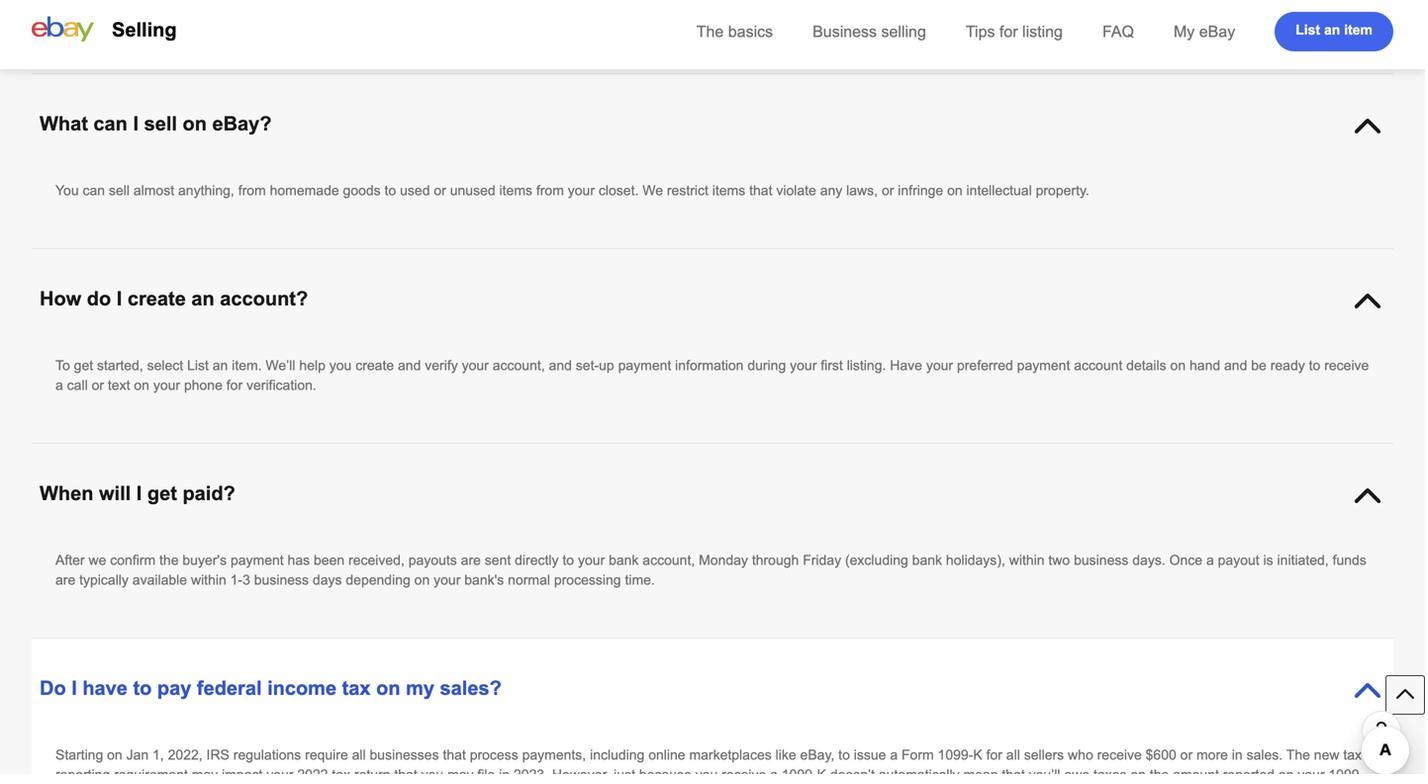 Task type: vqa. For each thing, say whether or not it's contained in the screenshot.
because
yes



Task type: describe. For each thing, give the bounding box(es) containing it.
your left 'back.'
[[681, 8, 708, 23]]

1 vertical spatial within
[[191, 573, 226, 588]]

an inside to get started, select list an item. we'll help you create and verify your account, and set-up payment information during your first listing. have your preferred payment account details on hand and be ready to receive a call or text on your phone for verification.
[[213, 358, 228, 374]]

1-
[[230, 573, 243, 588]]

your down regulations
[[266, 768, 293, 775]]

impact
[[222, 768, 263, 775]]

goods
[[343, 183, 381, 198]]

marketplaces
[[689, 748, 772, 764]]

up
[[599, 358, 614, 374]]

process
[[470, 748, 518, 764]]

sales.
[[1247, 748, 1283, 764]]

2022,
[[168, 748, 203, 764]]

the basics
[[697, 23, 773, 41]]

anything,
[[178, 183, 234, 198]]

for inside starting on jan 1, 2022, irs regulations require all businesses that process payments, including online marketplaces like ebay, to issue a form 1099-k for all sellers who receive $600 or more in sales. the new tax reporting requirement may impact your 2022 tax return that you may file in 2023. however, just because you receive a 1099-k doesn't automatically mean that you'll owe taxes on the amount reported on your 1099
[[986, 748, 1003, 764]]

just
[[614, 768, 635, 775]]

verify
[[425, 358, 458, 374]]

pay
[[157, 678, 191, 700]]

form
[[902, 748, 934, 764]]

almost
[[133, 183, 174, 198]]

any
[[820, 183, 843, 198]]

requirement
[[114, 768, 188, 775]]

that down businesses
[[394, 768, 417, 775]]

1 horizontal spatial within
[[1009, 553, 1045, 569]]

taxes
[[1094, 768, 1127, 775]]

to left used
[[385, 183, 396, 198]]

more
[[1197, 748, 1228, 764]]

doesn't
[[830, 768, 875, 775]]

1 horizontal spatial are
[[324, 8, 344, 23]]

call
[[67, 378, 88, 393]]

2 items from the left
[[712, 183, 745, 198]]

online
[[648, 748, 685, 764]]

two
[[1049, 553, 1070, 569]]

friday
[[803, 553, 841, 569]]

closet.
[[599, 183, 639, 198]]

bank's
[[464, 573, 504, 588]]

of
[[371, 8, 383, 23]]

starting on jan 1, 2022, irs regulations require all businesses that process payments, including online marketplaces like ebay, to issue a form 1099-k for all sellers who receive $600 or more in sales. the new tax reporting requirement may impact your 2022 tax return that you may file in 2023. however, just because you receive a 1099-k doesn't automatically mean that you'll owe taxes on the amount reported on your 1099
[[55, 748, 1364, 775]]

laws,
[[846, 183, 878, 198]]

on inside after we confirm the buyer's payment has been received, payouts are sent directly to your bank account, monday through friday (excluding bank holidays), within two business days. once a payout is initiated, funds are typically available within 1-3 business days depending on your bank's normal processing time.
[[414, 573, 430, 588]]

text
[[108, 378, 130, 393]]

ebay
[[1199, 23, 1235, 41]]

1 vertical spatial tax
[[1343, 748, 1362, 764]]

account
[[1074, 358, 1123, 374]]

we understand that things can happen that are out of your control as a seller. when they do, we have your back.
[[55, 8, 749, 23]]

restrict
[[667, 183, 709, 198]]

receive inside to get started, select list an item. we'll help you create and verify your account, and set-up payment information during your first listing. have your preferred payment account details on hand and be ready to receive a call or text on your phone for verification.
[[1324, 358, 1369, 374]]

first
[[821, 358, 843, 374]]

item.
[[232, 358, 262, 374]]

we inside after we confirm the buyer's payment has been received, payouts are sent directly to your bank account, monday through friday (excluding bank holidays), within two business days. once a payout is initiated, funds are typically available within 1-3 business days depending on your bank's normal processing time.
[[89, 553, 106, 569]]

your up processing
[[578, 553, 605, 569]]

reporting
[[55, 768, 110, 775]]

1 vertical spatial an
[[191, 288, 214, 310]]

preferred
[[957, 358, 1013, 374]]

to inside starting on jan 1, 2022, irs regulations require all businesses that process payments, including online marketplaces like ebay, to issue a form 1099-k for all sellers who receive $600 or more in sales. the new tax reporting requirement may impact your 2022 tax return that you may file in 2023. however, just because you receive a 1099-k doesn't automatically mean that you'll owe taxes on the amount reported on your 1099
[[838, 748, 850, 764]]

1 vertical spatial get
[[147, 483, 177, 505]]

file
[[477, 768, 495, 775]]

an inside "link"
[[1324, 22, 1340, 38]]

you can sell almost anything, from homemade goods to used or unused items from your closet. we restrict items that violate any laws, or infringe on intellectual property.
[[55, 183, 1089, 198]]

payment inside after we confirm the buyer's payment has been received, payouts are sent directly to your bank account, monday through friday (excluding bank holidays), within two business days. once a payout is initiated, funds are typically available within 1-3 business days depending on your bank's normal processing time.
[[231, 553, 284, 569]]

through
[[752, 553, 799, 569]]

list inside to get started, select list an item. we'll help you create and verify your account, and set-up payment information during your first listing. have your preferred payment account details on hand and be ready to receive a call or text on your phone for verification.
[[187, 358, 209, 374]]

0 vertical spatial we
[[626, 8, 644, 23]]

out
[[348, 8, 367, 23]]

things
[[180, 8, 217, 23]]

1 may from the left
[[192, 768, 218, 775]]

income
[[267, 678, 337, 700]]

including
[[590, 748, 645, 764]]

your right have
[[926, 358, 953, 374]]

processing
[[554, 573, 621, 588]]

do i have to pay federal income tax on my sales?
[[40, 678, 502, 700]]

0 horizontal spatial the
[[697, 23, 724, 41]]

you inside to get started, select list an item. we'll help you create and verify your account, and set-up payment information during your first listing. have your preferred payment account details on hand and be ready to receive a call or text on your phone for verification.
[[329, 358, 352, 374]]

regulations
[[233, 748, 301, 764]]

how
[[40, 288, 81, 310]]

on left ebay?
[[183, 113, 207, 135]]

that left you'll
[[1002, 768, 1025, 775]]

i for create
[[117, 288, 122, 310]]

issue
[[854, 748, 886, 764]]

do,
[[603, 8, 622, 23]]

businesses
[[370, 748, 439, 764]]

help
[[299, 358, 325, 374]]

1 horizontal spatial k
[[973, 748, 982, 764]]

happen
[[247, 8, 293, 23]]

have
[[890, 358, 922, 374]]

sellers
[[1024, 748, 1064, 764]]

amount
[[1173, 768, 1219, 775]]

my
[[1174, 23, 1195, 41]]

typically
[[79, 573, 129, 588]]

2 all from the left
[[1006, 748, 1020, 764]]

the inside starting on jan 1, 2022, irs regulations require all businesses that process payments, including online marketplaces like ebay, to issue a form 1099-k for all sellers who receive $600 or more in sales. the new tax reporting requirement may impact your 2022 tax return that you may file in 2023. however, just because you receive a 1099-k doesn't automatically mean that you'll owe taxes on the amount reported on your 1099
[[1286, 748, 1310, 764]]

0 horizontal spatial create
[[128, 288, 186, 310]]

account, inside to get started, select list an item. we'll help you create and verify your account, and set-up payment information during your first listing. have your preferred payment account details on hand and be ready to receive a call or text on your phone for verification.
[[493, 358, 545, 374]]

2022
[[297, 768, 328, 775]]

create inside to get started, select list an item. we'll help you create and verify your account, and set-up payment information during your first listing. have your preferred payment account details on hand and be ready to receive a call or text on your phone for verification.
[[356, 358, 394, 374]]

2 horizontal spatial you
[[695, 768, 718, 775]]

1 vertical spatial business
[[254, 573, 309, 588]]

used
[[400, 183, 430, 198]]

1 horizontal spatial when
[[533, 8, 569, 23]]

1 vertical spatial k
[[817, 768, 826, 775]]

started,
[[97, 358, 143, 374]]

to
[[55, 358, 70, 374]]

1 vertical spatial in
[[499, 768, 510, 775]]

when will i get paid?
[[40, 483, 235, 505]]

can for almost
[[83, 183, 105, 198]]

on right infringe
[[947, 183, 963, 198]]

reported
[[1223, 768, 1275, 775]]

you'll
[[1029, 768, 1061, 775]]

once
[[1169, 553, 1203, 569]]

buyer's
[[182, 553, 227, 569]]

3 and from the left
[[1224, 358, 1247, 374]]

your left first
[[790, 358, 817, 374]]

to get started, select list an item. we'll help you create and verify your account, and set-up payment information during your first listing. have your preferred payment account details on hand and be ready to receive a call or text on your phone for verification.
[[55, 358, 1369, 393]]

funds
[[1333, 553, 1367, 569]]

your down select
[[153, 378, 180, 393]]

received,
[[348, 553, 405, 569]]

(excluding
[[845, 553, 908, 569]]

monday
[[699, 553, 748, 569]]

return
[[354, 768, 390, 775]]

1 horizontal spatial in
[[1232, 748, 1243, 764]]

0 vertical spatial have
[[647, 8, 678, 23]]

faq link
[[1103, 23, 1134, 41]]

item
[[1344, 22, 1373, 38]]

0 vertical spatial tax
[[342, 678, 371, 700]]

1 vertical spatial sell
[[109, 183, 130, 198]]

business
[[813, 23, 877, 41]]

require
[[305, 748, 348, 764]]

ebay?
[[212, 113, 272, 135]]

or inside to get started, select list an item. we'll help you create and verify your account, and set-up payment information during your first listing. have your preferred payment account details on hand and be ready to receive a call or text on your phone for verification.
[[92, 378, 104, 393]]

0 horizontal spatial we
[[55, 8, 76, 23]]

2 horizontal spatial payment
[[1017, 358, 1070, 374]]

i for sell
[[133, 113, 139, 135]]

for inside to get started, select list an item. we'll help you create and verify your account, and set-up payment information during your first listing. have your preferred payment account details on hand and be ready to receive a call or text on your phone for verification.
[[226, 378, 243, 393]]

0 horizontal spatial 1099-
[[782, 768, 817, 775]]

unused
[[450, 183, 496, 198]]

the inside after we confirm the buyer's payment has been received, payouts are sent directly to your bank account, monday through friday (excluding bank holidays), within two business days. once a payout is initiated, funds are typically available within 1-3 business days depending on your bank's normal processing time.
[[159, 553, 179, 569]]

1,
[[152, 748, 164, 764]]

intellectual
[[967, 183, 1032, 198]]



Task type: locate. For each thing, give the bounding box(es) containing it.
the left basics
[[697, 23, 724, 41]]

2 vertical spatial can
[[83, 183, 105, 198]]

may
[[192, 768, 218, 775], [447, 768, 474, 775]]

k down ebay,
[[817, 768, 826, 775]]

days.
[[1132, 553, 1166, 569]]

to up the 'doesn't'
[[838, 748, 850, 764]]

i for get
[[136, 483, 142, 505]]

1099- up mean
[[938, 748, 973, 764]]

on down the $600
[[1131, 768, 1146, 775]]

on down payouts
[[414, 573, 430, 588]]

because
[[639, 768, 692, 775]]

1 vertical spatial are
[[461, 553, 481, 569]]

help, opens dialogs image
[[1372, 721, 1392, 741]]

0 vertical spatial can
[[221, 8, 243, 23]]

all
[[352, 748, 366, 764], [1006, 748, 1020, 764]]

federal
[[197, 678, 262, 700]]

we'll
[[266, 358, 295, 374]]

or right used
[[434, 183, 446, 198]]

0 horizontal spatial are
[[55, 573, 75, 588]]

has
[[288, 553, 310, 569]]

2 from from the left
[[536, 183, 564, 198]]

1 and from the left
[[398, 358, 421, 374]]

can
[[221, 8, 243, 23], [93, 113, 128, 135], [83, 183, 105, 198]]

are down after
[[55, 573, 75, 588]]

0 vertical spatial we
[[55, 8, 76, 23]]

are left out
[[324, 8, 344, 23]]

can right you at top
[[83, 183, 105, 198]]

confirm
[[110, 553, 156, 569]]

0 vertical spatial receive
[[1324, 358, 1369, 374]]

may left "file"
[[447, 768, 474, 775]]

1 vertical spatial for
[[226, 378, 243, 393]]

on right text
[[134, 378, 149, 393]]

can right what
[[93, 113, 128, 135]]

1 horizontal spatial account,
[[643, 553, 695, 569]]

0 horizontal spatial bank
[[609, 553, 639, 569]]

may down irs
[[192, 768, 218, 775]]

an left "account?"
[[191, 288, 214, 310]]

1 horizontal spatial we
[[626, 8, 644, 23]]

tips for listing
[[966, 23, 1063, 41]]

that left things
[[153, 8, 176, 23]]

1 vertical spatial list
[[187, 358, 209, 374]]

your left "closet."
[[568, 183, 595, 198]]

the basics link
[[697, 23, 773, 41]]

3
[[243, 573, 250, 588]]

new
[[1314, 748, 1340, 764]]

0 horizontal spatial payment
[[231, 553, 284, 569]]

1 horizontal spatial create
[[356, 358, 394, 374]]

tips
[[966, 23, 995, 41]]

0 horizontal spatial we
[[89, 553, 106, 569]]

to left pay
[[133, 678, 152, 700]]

for right tips
[[1000, 23, 1018, 41]]

0 horizontal spatial you
[[329, 358, 352, 374]]

initiated,
[[1277, 553, 1329, 569]]

2 vertical spatial are
[[55, 573, 75, 588]]

your right of
[[386, 8, 413, 23]]

depending
[[346, 573, 411, 588]]

we right 'do,'
[[626, 8, 644, 23]]

the left new
[[1286, 748, 1310, 764]]

1 vertical spatial receive
[[1097, 748, 1142, 764]]

on left jan
[[107, 748, 122, 764]]

account, up time.
[[643, 553, 695, 569]]

homemade
[[270, 183, 339, 198]]

have right do
[[82, 678, 128, 700]]

or up amount
[[1180, 748, 1193, 764]]

owe
[[1064, 768, 1090, 775]]

all left sellers
[[1006, 748, 1020, 764]]

in up reported
[[1232, 748, 1243, 764]]

my ebay
[[1174, 23, 1235, 41]]

paid?
[[183, 483, 235, 505]]

after
[[55, 553, 85, 569]]

get inside to get started, select list an item. we'll help you create and verify your account, and set-up payment information during your first listing. have your preferred payment account details on hand and be ready to receive a call or text on your phone for verification.
[[74, 358, 93, 374]]

list inside "link"
[[1296, 22, 1320, 38]]

1 bank from the left
[[609, 553, 639, 569]]

0 vertical spatial for
[[1000, 23, 1018, 41]]

control
[[417, 8, 459, 23]]

1 items from the left
[[499, 183, 532, 198]]

my
[[406, 678, 434, 700]]

starting
[[55, 748, 103, 764]]

0 vertical spatial account,
[[493, 358, 545, 374]]

you right help
[[329, 358, 352, 374]]

0 horizontal spatial receive
[[722, 768, 766, 775]]

a right once
[[1206, 553, 1214, 569]]

listing.
[[847, 358, 886, 374]]

tax right the income
[[342, 678, 371, 700]]

details
[[1126, 358, 1167, 374]]

1 horizontal spatial the
[[1150, 768, 1169, 775]]

within left the two
[[1009, 553, 1045, 569]]

0 horizontal spatial items
[[499, 183, 532, 198]]

get
[[74, 358, 93, 374], [147, 483, 177, 505]]

sell left 'almost' on the left of page
[[109, 183, 130, 198]]

ebay,
[[800, 748, 835, 764]]

payout
[[1218, 553, 1260, 569]]

your
[[386, 8, 413, 23], [681, 8, 708, 23], [568, 183, 595, 198], [462, 358, 489, 374], [790, 358, 817, 374], [926, 358, 953, 374], [153, 378, 180, 393], [578, 553, 605, 569], [434, 573, 461, 588], [266, 768, 293, 775], [1298, 768, 1325, 775]]

business selling
[[813, 23, 926, 41]]

0 horizontal spatial from
[[238, 183, 266, 198]]

items right unused
[[499, 183, 532, 198]]

0 horizontal spatial sell
[[109, 183, 130, 198]]

your right verify
[[462, 358, 489, 374]]

directly
[[515, 553, 559, 569]]

set-
[[576, 358, 599, 374]]

and left be
[[1224, 358, 1247, 374]]

1 vertical spatial we
[[643, 183, 663, 198]]

0 vertical spatial within
[[1009, 553, 1045, 569]]

your down new
[[1298, 768, 1325, 775]]

however,
[[552, 768, 610, 775]]

can for sell
[[93, 113, 128, 135]]

0 horizontal spatial get
[[74, 358, 93, 374]]

0 horizontal spatial all
[[352, 748, 366, 764]]

business right the two
[[1074, 553, 1129, 569]]

your down payouts
[[434, 573, 461, 588]]

1 horizontal spatial we
[[643, 183, 663, 198]]

1 horizontal spatial you
[[421, 768, 444, 775]]

payment up 3
[[231, 553, 284, 569]]

basics
[[728, 23, 773, 41]]

1 horizontal spatial may
[[447, 768, 474, 775]]

2023.
[[514, 768, 548, 775]]

0 vertical spatial are
[[324, 8, 344, 23]]

on left 'hand'
[[1170, 358, 1186, 374]]

1 horizontal spatial all
[[1006, 748, 1020, 764]]

from left "closet."
[[536, 183, 564, 198]]

1 horizontal spatial receive
[[1097, 748, 1142, 764]]

holidays),
[[946, 553, 1005, 569]]

1 vertical spatial the
[[1286, 748, 1310, 764]]

k up mean
[[973, 748, 982, 764]]

tax right new
[[1343, 748, 1362, 764]]

1 horizontal spatial list
[[1296, 22, 1320, 38]]

that right happen
[[297, 8, 320, 23]]

create right help
[[356, 358, 394, 374]]

0 vertical spatial list
[[1296, 22, 1320, 38]]

2 horizontal spatial are
[[461, 553, 481, 569]]

receive up taxes
[[1097, 748, 1142, 764]]

receive right the ready
[[1324, 358, 1369, 374]]

when left 'will' on the left of the page
[[40, 483, 93, 505]]

0 vertical spatial create
[[128, 288, 186, 310]]

list left item
[[1296, 22, 1320, 38]]

0 horizontal spatial when
[[40, 483, 93, 505]]

1 all from the left
[[352, 748, 366, 764]]

1 vertical spatial have
[[82, 678, 128, 700]]

have right 'do,'
[[647, 8, 678, 23]]

sales?
[[440, 678, 502, 700]]

2 vertical spatial for
[[986, 748, 1003, 764]]

a left call
[[55, 378, 63, 393]]

the down the $600
[[1150, 768, 1169, 775]]

and
[[398, 358, 421, 374], [549, 358, 572, 374], [1224, 358, 1247, 374]]

2 vertical spatial receive
[[722, 768, 766, 775]]

i
[[133, 113, 139, 135], [117, 288, 122, 310], [136, 483, 142, 505], [71, 678, 77, 700]]

1 horizontal spatial business
[[1074, 553, 1129, 569]]

that left violate at the right of page
[[749, 183, 772, 198]]

back.
[[712, 8, 745, 23]]

on
[[183, 113, 207, 135], [947, 183, 963, 198], [1170, 358, 1186, 374], [134, 378, 149, 393], [414, 573, 430, 588], [376, 678, 400, 700], [107, 748, 122, 764], [1131, 768, 1146, 775], [1279, 768, 1294, 775]]

an left item
[[1324, 22, 1340, 38]]

hand
[[1190, 358, 1220, 374]]

0 vertical spatial the
[[159, 553, 179, 569]]

bank up time.
[[609, 553, 639, 569]]

0 horizontal spatial account,
[[493, 358, 545, 374]]

business down has
[[254, 573, 309, 588]]

what
[[40, 113, 88, 135]]

to right the ready
[[1309, 358, 1321, 374]]

they
[[573, 8, 599, 23]]

2 bank from the left
[[912, 553, 942, 569]]

account, inside after we confirm the buyer's payment has been received, payouts are sent directly to your bank account, monday through friday (excluding bank holidays), within two business days. once a payout is initiated, funds are typically available within 1-3 business days depending on your bank's normal processing time.
[[643, 553, 695, 569]]

2 and from the left
[[549, 358, 572, 374]]

as
[[463, 8, 477, 23]]

a inside after we confirm the buyer's payment has been received, payouts are sent directly to your bank account, monday through friday (excluding bank holidays), within two business days. once a payout is initiated, funds are typically available within 1-3 business days depending on your bank's normal processing time.
[[1206, 553, 1214, 569]]

2 horizontal spatial receive
[[1324, 358, 1369, 374]]

within down the buyer's
[[191, 573, 226, 588]]

1 from from the left
[[238, 183, 266, 198]]

create
[[128, 288, 186, 310], [356, 358, 394, 374]]

receive down marketplaces
[[722, 768, 766, 775]]

account,
[[493, 358, 545, 374], [643, 553, 695, 569]]

receive
[[1324, 358, 1369, 374], [1097, 748, 1142, 764], [722, 768, 766, 775]]

on left my on the left of the page
[[376, 678, 400, 700]]

1 vertical spatial create
[[356, 358, 394, 374]]

from
[[238, 183, 266, 198], [536, 183, 564, 198]]

you
[[329, 358, 352, 374], [421, 768, 444, 775], [695, 768, 718, 775]]

1 horizontal spatial payment
[[618, 358, 671, 374]]

to up processing
[[563, 553, 574, 569]]

we left understand on the top of the page
[[55, 8, 76, 23]]

infringe
[[898, 183, 943, 198]]

0 horizontal spatial business
[[254, 573, 309, 588]]

2 horizontal spatial and
[[1224, 358, 1247, 374]]

to inside after we confirm the buyer's payment has been received, payouts are sent directly to your bank account, monday through friday (excluding bank holidays), within two business days. once a payout is initiated, funds are typically available within 1-3 business days depending on your bank's normal processing time.
[[563, 553, 574, 569]]

can right things
[[221, 8, 243, 23]]

sell up 'almost' on the left of page
[[144, 113, 177, 135]]

after we confirm the buyer's payment has been received, payouts are sent directly to your bank account, monday through friday (excluding bank holidays), within two business days. once a payout is initiated, funds are typically available within 1-3 business days depending on your bank's normal processing time.
[[55, 553, 1367, 588]]

0 vertical spatial k
[[973, 748, 982, 764]]

are up the bank's
[[461, 553, 481, 569]]

that left process
[[443, 748, 466, 764]]

an up phone
[[213, 358, 228, 374]]

the
[[159, 553, 179, 569], [1150, 768, 1169, 775]]

payment left "account"
[[1017, 358, 1070, 374]]

0 vertical spatial an
[[1324, 22, 1340, 38]]

0 vertical spatial get
[[74, 358, 93, 374]]

1 horizontal spatial from
[[536, 183, 564, 198]]

1 horizontal spatial get
[[147, 483, 177, 505]]

for
[[1000, 23, 1018, 41], [226, 378, 243, 393], [986, 748, 1003, 764]]

items
[[499, 183, 532, 198], [712, 183, 745, 198]]

or right call
[[92, 378, 104, 393]]

and left verify
[[398, 358, 421, 374]]

2 vertical spatial an
[[213, 358, 228, 374]]

from right anything,
[[238, 183, 266, 198]]

for up mean
[[986, 748, 1003, 764]]

payment right up at the top left
[[618, 358, 671, 374]]

business
[[1074, 553, 1129, 569], [254, 573, 309, 588]]

1 horizontal spatial sell
[[144, 113, 177, 135]]

you down marketplaces
[[695, 768, 718, 775]]

1 horizontal spatial items
[[712, 183, 745, 198]]

mean
[[963, 768, 998, 775]]

0 horizontal spatial the
[[159, 553, 179, 569]]

get left paid?
[[147, 483, 177, 505]]

1 vertical spatial can
[[93, 113, 128, 135]]

0 horizontal spatial and
[[398, 358, 421, 374]]

$600
[[1146, 748, 1177, 764]]

items right restrict
[[712, 183, 745, 198]]

will
[[99, 483, 131, 505]]

be
[[1251, 358, 1267, 374]]

for down item.
[[226, 378, 243, 393]]

list an item link
[[1275, 12, 1394, 51]]

sell
[[144, 113, 177, 135], [109, 183, 130, 198]]

tips for listing link
[[966, 23, 1063, 41]]

a down like
[[770, 768, 778, 775]]

0 vertical spatial 1099-
[[938, 748, 973, 764]]

2 may from the left
[[447, 768, 474, 775]]

0 horizontal spatial may
[[192, 768, 218, 775]]

to inside to get started, select list an item. we'll help you create and verify your account, and set-up payment information during your first listing. have your preferred payment account details on hand and be ready to receive a call or text on your phone for verification.
[[1309, 358, 1321, 374]]

tax
[[342, 678, 371, 700], [1343, 748, 1362, 764], [332, 768, 350, 775]]

1 vertical spatial the
[[1150, 768, 1169, 775]]

1099- down like
[[782, 768, 817, 775]]

account?
[[220, 288, 308, 310]]

0 vertical spatial sell
[[144, 113, 177, 135]]

2 vertical spatial tax
[[332, 768, 350, 775]]

the inside starting on jan 1, 2022, irs regulations require all businesses that process payments, including online marketplaces like ebay, to issue a form 1099-k for all sellers who receive $600 or more in sales. the new tax reporting requirement may impact your 2022 tax return that you may file in 2023. however, just because you receive a 1099-k doesn't automatically mean that you'll owe taxes on the amount reported on your 1099
[[1150, 768, 1169, 775]]

bank left holidays),
[[912, 553, 942, 569]]

1 horizontal spatial 1099-
[[938, 748, 973, 764]]

0 horizontal spatial in
[[499, 768, 510, 775]]

or inside starting on jan 1, 2022, irs regulations require all businesses that process payments, including online marketplaces like ebay, to issue a form 1099-k for all sellers who receive $600 or more in sales. the new tax reporting requirement may impact your 2022 tax return that you may file in 2023. however, just because you receive a 1099-k doesn't automatically mean that you'll owe taxes on the amount reported on your 1099
[[1180, 748, 1193, 764]]

1 horizontal spatial bank
[[912, 553, 942, 569]]

when left they at the left top
[[533, 8, 569, 23]]

the up available
[[159, 553, 179, 569]]

is
[[1263, 553, 1273, 569]]

1 vertical spatial when
[[40, 483, 93, 505]]

0 horizontal spatial have
[[82, 678, 128, 700]]

0 horizontal spatial within
[[191, 573, 226, 588]]

to
[[385, 183, 396, 198], [1309, 358, 1321, 374], [563, 553, 574, 569], [133, 678, 152, 700], [838, 748, 850, 764]]

tax down require
[[332, 768, 350, 775]]

1 vertical spatial account,
[[643, 553, 695, 569]]

a inside to get started, select list an item. we'll help you create and verify your account, and set-up payment information during your first listing. have your preferred payment account details on hand and be ready to receive a call or text on your phone for verification.
[[55, 378, 63, 393]]

1 vertical spatial we
[[89, 553, 106, 569]]

0 horizontal spatial list
[[187, 358, 209, 374]]

all up return
[[352, 748, 366, 764]]

jan
[[126, 748, 149, 764]]

or right laws,
[[882, 183, 894, 198]]

selling
[[881, 23, 926, 41]]

ready
[[1271, 358, 1305, 374]]

0 vertical spatial business
[[1074, 553, 1129, 569]]

we up typically
[[89, 553, 106, 569]]

0 vertical spatial the
[[697, 23, 724, 41]]

1 horizontal spatial the
[[1286, 748, 1310, 764]]

0 horizontal spatial k
[[817, 768, 826, 775]]

you down businesses
[[421, 768, 444, 775]]

faq
[[1103, 23, 1134, 41]]

1 horizontal spatial have
[[647, 8, 678, 23]]

on down sales.
[[1279, 768, 1294, 775]]

a right as
[[481, 8, 489, 23]]

available
[[132, 573, 187, 588]]

a left form
[[890, 748, 898, 764]]



